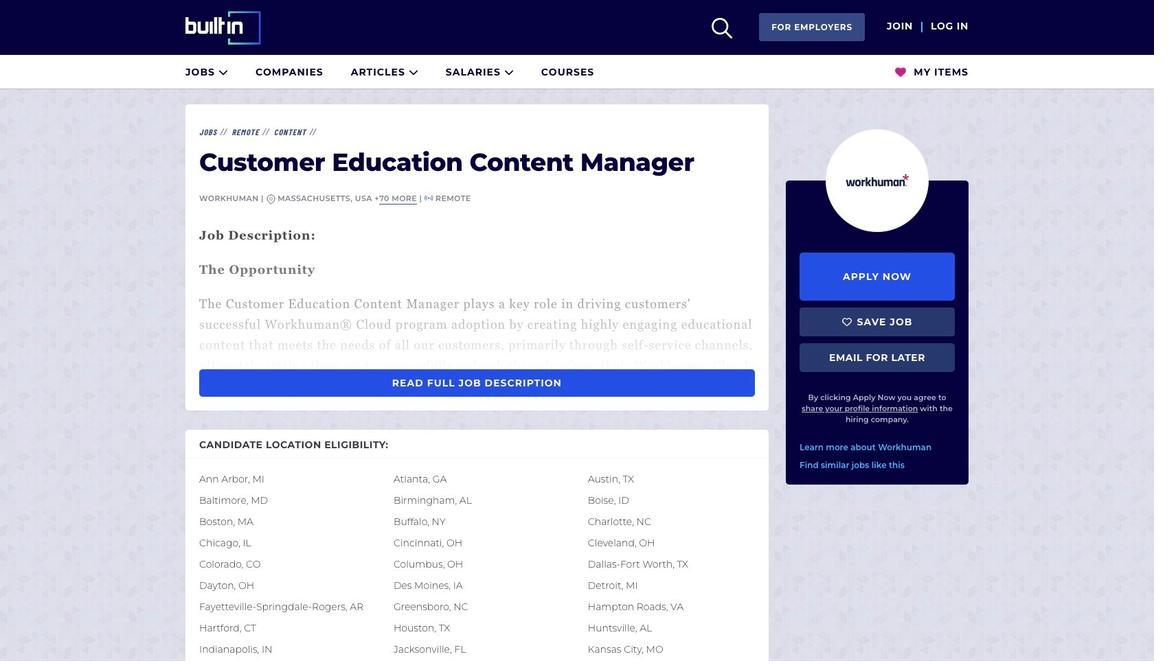 Task type: locate. For each thing, give the bounding box(es) containing it.
built in national image
[[186, 11, 280, 44]]

icon image
[[712, 18, 733, 38], [896, 67, 907, 78], [219, 67, 228, 77], [409, 67, 418, 77], [504, 67, 514, 77]]



